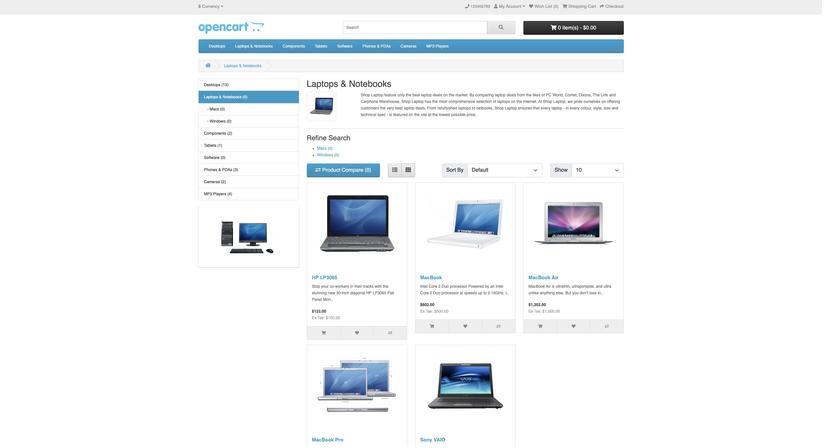 Task type: vqa. For each thing, say whether or not it's contained in the screenshot.


Task type: locate. For each thing, give the bounding box(es) containing it.
caret down image right currency
[[221, 4, 224, 9]]

0 vertical spatial (2)
[[227, 131, 232, 136]]

phone image
[[465, 4, 470, 9]]

laptop down laptop,
[[552, 106, 562, 111]]

0 horizontal spatial (2)
[[221, 180, 226, 184]]

comprehensive
[[449, 100, 475, 104]]

1 vertical spatial laptops
[[458, 106, 471, 111]]

hp lp3065 image
[[316, 183, 398, 265]]

intel right an
[[496, 284, 503, 289]]

pdas inside phones & pdas (3) link
[[222, 168, 232, 172]]

sony vaio link
[[420, 437, 445, 443]]

- down laptop,
[[563, 106, 565, 111]]

caret down image
[[221, 4, 224, 9], [523, 4, 525, 9]]

product compare (0)
[[322, 167, 371, 173]]

air for macbook air
[[552, 275, 559, 281]]

2 intel from the left
[[496, 284, 503, 289]]

notebooks up desktops (13) link
[[243, 64, 262, 68]]

0 horizontal spatial add to cart image
[[321, 331, 326, 335]]

by right market.
[[470, 93, 474, 98]]

shopping cart image left shopping
[[562, 4, 567, 9]]

(0) up phones & pdas (3)
[[221, 156, 225, 160]]

players inside mp3 players (4) link
[[213, 192, 226, 197]]

notebooks left (5)
[[223, 95, 242, 99]]

lp3065 up your
[[320, 275, 337, 281]]

1 horizontal spatial hp
[[366, 291, 372, 296]]

on
[[443, 93, 448, 98], [511, 100, 516, 104], [602, 100, 606, 104], [409, 113, 413, 117]]

1 vertical spatial and
[[612, 106, 618, 111]]

add to wish list image for macbook air
[[572, 325, 576, 329]]

the down from
[[517, 100, 522, 104]]

software for software
[[337, 44, 353, 49]]

macs up - windows (0)
[[210, 107, 219, 112]]

1 horizontal spatial to
[[484, 291, 487, 296]]

software inside 'link'
[[204, 156, 220, 160]]

by inside shop laptop feature only the best laptop deals on the market. by comparing laptop deals from the likes of pc world, comet, dixons, the link and carphone warehouse, shop laptop has the most comprehensive selection of laptops on the internet. at shop laptop, we pride ourselves on offering customers the very best laptop deals. from refurbished laptops to netbooks, shop laptop ensures that every laptop - in every colour, style, size and technical spec - is featured on the site at the lowest possible price.
[[470, 93, 474, 98]]

mp3 for mp3 players (4)
[[204, 192, 212, 197]]

add to wish list image
[[572, 325, 576, 329], [355, 331, 359, 335]]

$500.00
[[434, 309, 448, 314]]

you
[[572, 291, 579, 296]]

software right tablets link
[[337, 44, 353, 49]]

pdas for phones & pdas (3)
[[222, 168, 232, 172]]

hp up stop
[[312, 275, 319, 281]]

cart
[[588, 4, 596, 9]]

software link
[[332, 40, 358, 53]]

desktops (13) link
[[198, 79, 299, 91]]

- inside button
[[580, 25, 582, 31]]

likes
[[533, 93, 541, 98]]

by right sort
[[457, 167, 464, 173]]

at left speeds
[[460, 291, 463, 296]]

air up anything at the bottom right of page
[[546, 284, 551, 289]]

phones & pdas (3)
[[204, 168, 238, 172]]

software
[[337, 44, 353, 49], [204, 156, 220, 160]]

0 vertical spatial of
[[542, 93, 545, 98]]

desktops for desktops (13)
[[204, 83, 220, 87]]

desktops up home image
[[209, 44, 225, 49]]

1 vertical spatial hp
[[366, 291, 372, 296]]

laptops down your store image
[[235, 44, 249, 49]]

laptops & notebooks image
[[307, 92, 336, 122]]

0 vertical spatial mp3
[[427, 44, 435, 49]]

netbooks,
[[476, 106, 494, 111]]

in inside shop laptop feature only the best laptop deals on the market. by comparing laptop deals from the likes of pc world, comet, dixons, the link and carphone warehouse, shop laptop has the most comprehensive selection of laptops on the internet. at shop laptop, we pride ourselves on offering customers the very best laptop deals. from refurbished laptops to netbooks, shop laptop ensures that every laptop - in every colour, style, size and technical spec - is featured on the site at the lowest possible price.
[[566, 106, 569, 111]]

1 vertical spatial pdas
[[222, 168, 232, 172]]

tablets left (1)
[[204, 143, 216, 148]]

ensures
[[518, 106, 532, 111]]

0 horizontal spatial tax:
[[318, 316, 325, 321]]

& for top laptops & notebooks link
[[250, 44, 253, 49]]

$602.00 ex tax: $500.00
[[420, 303, 448, 314]]

1 horizontal spatial software
[[337, 44, 353, 49]]

shopping cart image for shopping cart link
[[562, 4, 567, 9]]

the right with
[[383, 284, 388, 289]]

0 horizontal spatial shopping cart image
[[551, 25, 557, 30]]

compare
[[342, 167, 363, 173]]

heart image
[[529, 4, 533, 9]]

ex inside $1,202.00 ex tax: $1,000.00
[[529, 309, 533, 314]]

1 vertical spatial macs
[[317, 146, 327, 151]]

best
[[413, 93, 420, 98], [395, 106, 403, 111]]

mon..
[[323, 298, 333, 302]]

ex down '$602.00'
[[420, 309, 425, 314]]

(0) right list
[[553, 4, 559, 9]]

in down we
[[566, 106, 569, 111]]

add to cart image
[[430, 325, 434, 329], [321, 331, 326, 335]]

mp3 down cameras (2)
[[204, 192, 212, 197]]

0 vertical spatial air
[[552, 275, 559, 281]]

tax: inside $1,202.00 ex tax: $1,000.00
[[534, 309, 541, 314]]

laptops right selection
[[497, 100, 510, 104]]

0 horizontal spatial caret down image
[[221, 4, 224, 9]]

search image
[[499, 25, 504, 30]]

best up deals.
[[413, 93, 420, 98]]

1 vertical spatial cameras
[[204, 180, 220, 184]]

pc
[[546, 93, 552, 98]]

0 horizontal spatial in
[[350, 284, 353, 289]]

hp lp3065 link
[[312, 275, 337, 281]]

pdas left cameras link
[[381, 44, 391, 49]]

tablets for tablets
[[315, 44, 327, 49]]

macbook for macbook pro
[[312, 437, 334, 443]]

shopping cart image
[[562, 4, 567, 9], [551, 25, 557, 30]]

1 horizontal spatial is
[[552, 284, 555, 289]]

best up featured
[[395, 106, 403, 111]]

1 horizontal spatial duo
[[442, 284, 449, 289]]

tax: for macbook air
[[534, 309, 541, 314]]

software for software (0)
[[204, 156, 220, 160]]

duo
[[442, 284, 449, 289], [433, 291, 440, 296]]

1 horizontal spatial intel
[[496, 284, 503, 289]]

tax: inside $602.00 ex tax: $500.00
[[426, 309, 433, 314]]

laptops & notebooks
[[235, 44, 273, 49], [224, 64, 262, 68], [307, 79, 391, 89]]

tax: down $122.00
[[318, 316, 325, 321]]

0 horizontal spatial mp3
[[204, 192, 212, 197]]

laptops & notebooks up carphone
[[307, 79, 391, 89]]

0 vertical spatial and
[[609, 93, 616, 98]]

1 vertical spatial tablets
[[204, 143, 216, 148]]

style,
[[593, 106, 603, 111]]

diagonal
[[350, 291, 365, 296]]

1 vertical spatial best
[[395, 106, 403, 111]]

their
[[354, 284, 362, 289]]

tax: down $1,202.00
[[534, 309, 541, 314]]

t..
[[506, 291, 509, 296]]

tax: down '$602.00'
[[426, 309, 433, 314]]

macbook pro image
[[316, 345, 398, 428]]

share image
[[600, 4, 604, 9]]

1 horizontal spatial windows
[[317, 153, 333, 157]]

windows down macs (0) link
[[317, 153, 333, 157]]

deals up most
[[433, 93, 442, 98]]

refine
[[307, 134, 327, 142]]

lp3065 inside stop your co-workers in their tracks with the stunning new 30-inch diagonal hp lp3065 flat panel mon..
[[373, 291, 386, 296]]

1 vertical spatial (2)
[[221, 180, 226, 184]]

1 horizontal spatial mp3
[[427, 44, 435, 49]]

and up offering
[[609, 93, 616, 98]]

add to cart image for macbook
[[430, 325, 434, 329]]

(2) down - windows (0)
[[227, 131, 232, 136]]

macbook air image
[[533, 183, 615, 265]]

shopping cart image inside 0 item(s) - $0.00 button
[[551, 25, 557, 30]]

0 vertical spatial laptops & notebooks
[[235, 44, 273, 49]]

0 horizontal spatial at
[[428, 113, 431, 117]]

2 horizontal spatial tax:
[[534, 309, 541, 314]]

- windows (0) link
[[198, 116, 299, 128]]

of right selection
[[493, 100, 496, 104]]

every
[[541, 106, 551, 111], [570, 106, 580, 111]]

2 caret down image from the left
[[523, 4, 525, 9]]

(2) down phones & pdas (3)
[[221, 180, 226, 184]]

0 horizontal spatial pdas
[[222, 168, 232, 172]]

cameras
[[401, 44, 417, 49], [204, 180, 220, 184]]

we
[[568, 100, 573, 104]]

0 vertical spatial laptops
[[497, 100, 510, 104]]

0 vertical spatial pdas
[[381, 44, 391, 49]]

1 vertical spatial add to wish list image
[[355, 331, 359, 335]]

0 horizontal spatial intel
[[420, 284, 428, 289]]

laptops down comprehensive
[[458, 106, 471, 111]]

0 vertical spatial components
[[283, 44, 305, 49]]

1 vertical spatial compare this product image
[[388, 331, 392, 335]]

0 vertical spatial best
[[413, 93, 420, 98]]

add to cart image down $602.00 ex tax: $500.00
[[430, 325, 434, 329]]

components left tablets link
[[283, 44, 305, 49]]

1 horizontal spatial lp3065
[[373, 291, 386, 296]]

0 horizontal spatial 2
[[430, 291, 432, 296]]

0 horizontal spatial air
[[546, 284, 551, 289]]

& for "laptops & notebooks (5)" link
[[219, 95, 222, 99]]

laptop up carphone
[[371, 93, 383, 98]]

1 horizontal spatial at
[[460, 291, 463, 296]]

at inside shop laptop feature only the best laptop deals on the market. by comparing laptop deals from the likes of pc world, comet, dixons, the link and carphone warehouse, shop laptop has the most comprehensive selection of laptops on the internet. at shop laptop, we pride ourselves on offering customers the very best laptop deals. from refurbished laptops to netbooks, shop laptop ensures that every laptop - in every colour, style, size and technical spec - is featured on the site at the lowest possible price.
[[428, 113, 431, 117]]

technical
[[361, 113, 376, 117]]

0 vertical spatial cameras
[[401, 44, 417, 49]]

(0) up windows (0) link
[[328, 146, 333, 151]]

- left $0.00
[[580, 25, 582, 31]]

0 item(s) - $0.00 button
[[523, 21, 624, 35]]

0 vertical spatial is
[[389, 113, 392, 117]]

(2) inside "link"
[[221, 180, 226, 184]]

air for macbook air is ultrathin, ultraportable, and ultra unlike anything else. but you don't lose in..
[[546, 284, 551, 289]]

players inside mp3 players "link"
[[436, 44, 449, 49]]

1 vertical spatial to
[[484, 291, 487, 296]]

(0) down laptops & notebooks (5)
[[220, 107, 225, 112]]

0 horizontal spatial best
[[395, 106, 403, 111]]

ex
[[420, 309, 425, 314], [529, 309, 533, 314], [312, 316, 317, 321]]

and up in..
[[596, 284, 603, 289]]

& inside phones & pdas link
[[377, 44, 380, 49]]

laptops & notebooks down your store image
[[235, 44, 273, 49]]

core down macbook link
[[429, 284, 437, 289]]

laptops for top laptops & notebooks link
[[235, 44, 249, 49]]

(3)
[[233, 168, 238, 172]]

1 horizontal spatial laptop
[[412, 100, 424, 104]]

lp3065
[[320, 275, 337, 281], [373, 291, 386, 296]]

1 horizontal spatial players
[[436, 44, 449, 49]]

1 intel from the left
[[420, 284, 428, 289]]

mp3 right cameras link
[[427, 44, 435, 49]]

deals
[[433, 93, 442, 98], [507, 93, 516, 98]]

pdas left the (3)
[[222, 168, 232, 172]]

1 vertical spatial phones
[[204, 168, 217, 172]]

of left pc
[[542, 93, 545, 98]]

duo down macbook link
[[442, 284, 449, 289]]

your store image
[[198, 21, 264, 34]]

1 vertical spatial software
[[204, 156, 220, 160]]

&
[[250, 44, 253, 49], [377, 44, 380, 49], [239, 64, 242, 68], [341, 79, 347, 89], [219, 95, 222, 99], [218, 168, 221, 172]]

& inside phones & pdas (3) link
[[218, 168, 221, 172]]

components for components
[[283, 44, 305, 49]]

mp3 players (4)
[[204, 192, 232, 197]]

macbook
[[420, 275, 442, 281], [529, 275, 551, 281], [529, 284, 545, 289], [312, 437, 334, 443]]

comet,
[[565, 93, 578, 98]]

0 vertical spatial 2
[[438, 284, 441, 289]]

1 horizontal spatial in
[[566, 106, 569, 111]]

Search text field
[[343, 21, 487, 34]]

ultrathin,
[[556, 284, 571, 289]]

notebooks for "laptops & notebooks (5)" link
[[223, 95, 242, 99]]

add to cart image
[[538, 325, 543, 329]]

2 deals from the left
[[507, 93, 516, 98]]

0 vertical spatial players
[[436, 44, 449, 49]]

macbook for macbook air is ultrathin, ultraportable, and ultra unlike anything else. but you don't lose in..
[[529, 284, 545, 289]]

laptops & notebooks for top laptops & notebooks link
[[235, 44, 273, 49]]

cameras inside "link"
[[204, 180, 220, 184]]

phones down software (0)
[[204, 168, 217, 172]]

1 vertical spatial at
[[460, 291, 463, 296]]

0 vertical spatial macs
[[210, 107, 219, 112]]

0 vertical spatial phones
[[363, 44, 376, 49]]

0 horizontal spatial to
[[472, 106, 475, 111]]

notebooks inside "laptops & notebooks (5)" link
[[223, 95, 242, 99]]

intel down macbook link
[[420, 284, 428, 289]]

2 vertical spatial laptops & notebooks
[[307, 79, 391, 89]]

laptop up has
[[421, 93, 432, 98]]

hp down tracks
[[366, 291, 372, 296]]

0 vertical spatial add to wish list image
[[572, 325, 576, 329]]

phones right software link at the left top
[[363, 44, 376, 49]]

0 horizontal spatial cameras
[[204, 180, 220, 184]]

components
[[283, 44, 305, 49], [204, 131, 226, 136]]

1 vertical spatial laptops & notebooks link
[[224, 64, 262, 68]]

cameras (2)
[[204, 180, 226, 184]]

account
[[506, 4, 521, 9]]

cameras down search text box
[[401, 44, 417, 49]]

0 vertical spatial software
[[337, 44, 353, 49]]

caret down image for my account
[[523, 4, 525, 9]]

at right site
[[428, 113, 431, 117]]

1 horizontal spatial air
[[552, 275, 559, 281]]

software (0)
[[204, 156, 225, 160]]

add to wish list image for hp lp3065
[[355, 331, 359, 335]]

list image
[[392, 167, 397, 173]]

laptops for the bottommost laptops & notebooks link
[[224, 64, 238, 68]]

processor up $500.00 on the right bottom of the page
[[442, 291, 459, 296]]

laptops up - macs (0)
[[204, 95, 218, 99]]

phones & pdas (3) link
[[198, 164, 299, 176]]

1 vertical spatial add to cart image
[[321, 331, 326, 335]]

0 horizontal spatial ex
[[312, 316, 317, 321]]

1 horizontal spatial deals
[[507, 93, 516, 98]]

0 horizontal spatial software
[[204, 156, 220, 160]]

macs up windows (0) link
[[317, 146, 327, 151]]

caret down image left heart icon
[[523, 4, 525, 9]]

an
[[490, 284, 495, 289]]

0 vertical spatial duo
[[442, 284, 449, 289]]

2 horizontal spatial ex
[[529, 309, 533, 314]]

and
[[609, 93, 616, 98], [612, 106, 618, 111], [596, 284, 603, 289]]

user image
[[494, 4, 498, 9]]

duo up '$602.00'
[[433, 291, 440, 296]]

1 vertical spatial windows
[[317, 153, 333, 157]]

macbook pro
[[312, 437, 343, 443]]

shop down pc
[[543, 100, 552, 104]]

-
[[580, 25, 582, 31], [563, 106, 565, 111], [207, 107, 209, 112], [387, 113, 388, 117], [207, 119, 209, 124]]

laptops for "laptops & notebooks (5)" link
[[204, 95, 218, 99]]

1 horizontal spatial compare this product image
[[497, 325, 501, 329]]

in
[[566, 106, 569, 111], [350, 284, 353, 289]]

tax: inside the $122.00 ex tax: $100.00
[[318, 316, 325, 321]]

0 vertical spatial laptop
[[371, 93, 383, 98]]

1 horizontal spatial phones
[[363, 44, 376, 49]]

and down offering
[[612, 106, 618, 111]]

pdas inside phones & pdas link
[[381, 44, 391, 49]]

phones
[[363, 44, 376, 49], [204, 168, 217, 172]]

processor
[[450, 284, 467, 289], [442, 291, 459, 296]]

components up tablets (1)
[[204, 131, 226, 136]]

ex down $1,202.00
[[529, 309, 533, 314]]

shop laptop feature only the best laptop deals on the market. by comparing laptop deals from the likes of pc world, comet, dixons, the link and carphone warehouse, shop laptop has the most comprehensive selection of laptops on the internet. at shop laptop, we pride ourselves on offering customers the very best laptop deals. from refurbished laptops to netbooks, shop laptop ensures that every laptop - in every colour, style, size and technical spec - is featured on the site at the lowest possible price.
[[361, 93, 620, 117]]

add to wish list image
[[463, 325, 467, 329]]

0 horizontal spatial of
[[493, 100, 496, 104]]

notebooks for top laptops & notebooks link
[[254, 44, 273, 49]]

tablets left software link at the left top
[[315, 44, 327, 49]]

1 horizontal spatial ex
[[420, 309, 425, 314]]

with
[[375, 284, 382, 289]]

1 vertical spatial mp3
[[204, 192, 212, 197]]

laptops & notebooks up desktops (13) link
[[224, 64, 262, 68]]

notebooks for the bottommost laptops & notebooks link
[[243, 64, 262, 68]]

every down at
[[541, 106, 551, 111]]

to
[[472, 106, 475, 111], [484, 291, 487, 296]]

0 vertical spatial shopping cart image
[[562, 4, 567, 9]]

0 vertical spatial at
[[428, 113, 431, 117]]

my
[[499, 4, 505, 9]]

powered
[[468, 284, 484, 289]]

windows up components (2)
[[210, 119, 226, 124]]

0 vertical spatial in
[[566, 106, 569, 111]]

hp inside stop your co-workers in their tracks with the stunning new 30-inch diagonal hp lp3065 flat panel mon..
[[366, 291, 372, 296]]

every down pride on the top of the page
[[570, 106, 580, 111]]

0 vertical spatial lp3065
[[320, 275, 337, 281]]

macbook inside macbook air is ultrathin, ultraportable, and ultra unlike anything else. but you don't lose in..
[[529, 284, 545, 289]]

notebooks inside laptops & notebooks link
[[254, 44, 273, 49]]

shopping cart image left "0"
[[551, 25, 557, 30]]

to up "price."
[[472, 106, 475, 111]]

0 horizontal spatial macs
[[210, 107, 219, 112]]

is down very
[[389, 113, 392, 117]]

core up '$602.00'
[[420, 291, 429, 296]]

1 horizontal spatial cameras
[[401, 44, 417, 49]]

1 horizontal spatial add to wish list image
[[572, 325, 576, 329]]

desktops left (13)
[[204, 83, 220, 87]]

0 vertical spatial compare this product image
[[497, 325, 501, 329]]

that
[[533, 106, 540, 111]]

1 vertical spatial air
[[546, 284, 551, 289]]

ex inside the $122.00 ex tax: $100.00
[[312, 316, 317, 321]]

air inside macbook air is ultrathin, ultraportable, and ultra unlike anything else. but you don't lose in..
[[546, 284, 551, 289]]

ex for macbook
[[420, 309, 425, 314]]

& inside "laptops & notebooks (5)" link
[[219, 95, 222, 99]]

$122.00 ex tax: $100.00
[[312, 309, 340, 321]]

0 horizontal spatial duo
[[433, 291, 440, 296]]

ex for macbook air
[[529, 309, 533, 314]]

the up internet. at the top of the page
[[526, 93, 532, 98]]

(5)
[[243, 95, 248, 99]]

- windows (0)
[[204, 119, 232, 124]]

pro
[[335, 437, 343, 443]]

lp3065 down with
[[373, 291, 386, 296]]

compare this product image
[[497, 325, 501, 329], [388, 331, 392, 335]]

mp3 inside "link"
[[427, 44, 435, 49]]

feature
[[384, 93, 397, 98]]

1 horizontal spatial tax:
[[426, 309, 433, 314]]

software (0) link
[[198, 152, 299, 164]]

ultra
[[604, 284, 611, 289]]

ex inside $602.00 ex tax: $500.00
[[420, 309, 425, 314]]

laptop
[[371, 93, 383, 98], [412, 100, 424, 104], [505, 106, 517, 111]]

laptops & notebooks link down your store image
[[230, 40, 278, 53]]

0 horizontal spatial players
[[213, 192, 226, 197]]

- down - macs (0)
[[207, 119, 209, 124]]

0 vertical spatial windows
[[210, 119, 226, 124]]

0 horizontal spatial windows
[[210, 119, 226, 124]]

(2)
[[227, 131, 232, 136], [221, 180, 226, 184]]

0 horizontal spatial hp
[[312, 275, 319, 281]]

wish list (0) link
[[529, 4, 559, 9]]

macbook air is ultrathin, ultraportable, and ultra unlike anything else. but you don't lose in..
[[529, 284, 611, 296]]

& inside laptops & notebooks link
[[250, 44, 253, 49]]

macs (0) windows (0)
[[317, 146, 339, 157]]

processor up speeds
[[450, 284, 467, 289]]

phones & pdas
[[363, 44, 391, 49]]

shopping cart image inside shopping cart link
[[562, 4, 567, 9]]

0
[[558, 25, 561, 31]]

1 deals from the left
[[433, 93, 442, 98]]

is up anything at the bottom right of page
[[552, 284, 555, 289]]

laptops up (13)
[[224, 64, 238, 68]]

and inside macbook air is ultrathin, ultraportable, and ultra unlike anything else. but you don't lose in..
[[596, 284, 603, 289]]

tax:
[[426, 309, 433, 314], [534, 309, 541, 314], [318, 316, 325, 321]]

1 caret down image from the left
[[221, 4, 224, 9]]

1 horizontal spatial pdas
[[381, 44, 391, 49]]

market.
[[456, 93, 469, 98]]

pride
[[574, 100, 583, 104]]

tablets for tablets (1)
[[204, 143, 216, 148]]



Task type: describe. For each thing, give the bounding box(es) containing it.
tax: for macbook
[[426, 309, 433, 314]]

shop up carphone
[[361, 93, 370, 98]]

(13)
[[222, 83, 229, 87]]

components link
[[278, 40, 310, 53]]

0 vertical spatial laptops & notebooks link
[[230, 40, 278, 53]]

tablets (1)
[[204, 143, 222, 148]]

pdas for phones & pdas
[[381, 44, 391, 49]]

home image
[[205, 63, 211, 68]]

refine search
[[307, 134, 350, 142]]

the
[[593, 93, 600, 98]]

mp3 players (4) link
[[198, 188, 299, 201]]

$0.00
[[583, 25, 596, 31]]

selection
[[476, 100, 492, 104]]

0 vertical spatial hp
[[312, 275, 319, 281]]

the down the from
[[432, 113, 438, 117]]

compare this product image for hp lp3065
[[388, 331, 392, 335]]

1 horizontal spatial of
[[542, 93, 545, 98]]

shop right netbooks,
[[495, 106, 504, 111]]

- macs (0)
[[204, 107, 225, 112]]

macbook for macbook air
[[529, 275, 551, 281]]

co-
[[330, 284, 335, 289]]

to inside shop laptop feature only the best laptop deals on the market. by comparing laptop deals from the likes of pc world, comet, dixons, the link and carphone warehouse, shop laptop has the most comprehensive selection of laptops on the internet. at shop laptop, we pride ourselves on offering customers the very best laptop deals. from refurbished laptops to netbooks, shop laptop ensures that every laptop - in every colour, style, size and technical spec - is featured on the site at the lowest possible price.
[[472, 106, 475, 111]]

phones for phones & pdas
[[363, 44, 376, 49]]

on down link
[[602, 100, 606, 104]]

on up most
[[443, 93, 448, 98]]

is inside macbook air is ultrathin, ultraportable, and ultra unlike anything else. but you don't lose in..
[[552, 284, 555, 289]]

- macs (0) link
[[198, 103, 299, 116]]

macbook for macbook link
[[420, 275, 442, 281]]

laptops & notebooks (5) link
[[198, 91, 299, 103]]

intel core 2 duo processor powered by an intel core 2 duo processor at speeds up to 2.16ghz, t..
[[420, 284, 509, 296]]

mp3 players
[[427, 44, 449, 49]]

add to cart image for hp lp3065
[[321, 331, 326, 335]]

but
[[565, 291, 571, 296]]

the right only
[[406, 93, 411, 98]]

dixons,
[[579, 93, 592, 98]]

stop
[[312, 284, 320, 289]]

(0) up components (2)
[[227, 119, 232, 124]]

0 vertical spatial core
[[429, 284, 437, 289]]

item(s)
[[563, 25, 579, 31]]

cameras link
[[396, 40, 422, 53]]

1 horizontal spatial laptops
[[497, 100, 510, 104]]

don't
[[580, 291, 588, 296]]

in..
[[598, 291, 603, 296]]

0 horizontal spatial by
[[457, 167, 464, 173]]

$1,000.00
[[543, 309, 560, 314]]

mp3 for mp3 players
[[427, 44, 435, 49]]

notebooks up carphone
[[349, 79, 391, 89]]

shopping cart
[[569, 4, 596, 9]]

mp3 players link
[[422, 40, 454, 53]]

windows inside - windows (0) link
[[210, 119, 226, 124]]

new
[[328, 291, 335, 296]]

the left site
[[414, 113, 420, 117]]

(0) inside 'link'
[[221, 156, 225, 160]]

caret down image for currency
[[221, 4, 224, 9]]

product
[[322, 167, 340, 173]]

inch
[[342, 291, 349, 296]]

(0) up product
[[334, 153, 339, 157]]

1 vertical spatial 2
[[430, 291, 432, 296]]

refurbished
[[438, 106, 457, 111]]

windows inside macs (0) windows (0)
[[317, 153, 333, 157]]

link
[[601, 93, 608, 98]]

deals.
[[416, 106, 426, 111]]

hp lp3065
[[312, 275, 337, 281]]

laptops & notebooks for the bottommost laptops & notebooks link
[[224, 64, 262, 68]]

laptop up featured
[[404, 106, 415, 111]]

1 vertical spatial processor
[[442, 291, 459, 296]]

cameras for cameras
[[401, 44, 417, 49]]

1 vertical spatial core
[[420, 291, 429, 296]]

1 horizontal spatial 2
[[438, 284, 441, 289]]

cameras for cameras (2)
[[204, 180, 220, 184]]

& for the bottommost laptops & notebooks link
[[239, 64, 242, 68]]

shopping cart image for 0 item(s) - $0.00 button
[[551, 25, 557, 30]]

the inside stop your co-workers in their tracks with the stunning new 30-inch diagonal hp lp3065 flat panel mon..
[[383, 284, 388, 289]]

$
[[198, 4, 201, 9]]

1 vertical spatial of
[[493, 100, 496, 104]]

featured
[[393, 113, 408, 117]]

list
[[545, 4, 552, 9]]

compare this product image for macbook
[[497, 325, 501, 329]]

components (2) link
[[198, 128, 299, 140]]

workers
[[335, 284, 349, 289]]

laptop right 'comparing'
[[495, 93, 506, 98]]

(2) for cameras (2)
[[221, 180, 226, 184]]

laptops up laptops & notebooks image
[[307, 79, 338, 89]]

$602.00
[[420, 303, 435, 307]]

is inside shop laptop feature only the best laptop deals on the market. by comparing laptop deals from the likes of pc world, comet, dixons, the link and carphone warehouse, shop laptop has the most comprehensive selection of laptops on the internet. at shop laptop, we pride ourselves on offering customers the very best laptop deals. from refurbished laptops to netbooks, shop laptop ensures that every laptop - in every colour, style, size and technical spec - is featured on the site at the lowest possible price.
[[389, 113, 392, 117]]

tracks
[[363, 284, 374, 289]]

grid image
[[406, 167, 411, 173]]

$ currency
[[198, 4, 220, 9]]

2 vertical spatial laptop
[[505, 106, 517, 111]]

the right has
[[432, 100, 438, 104]]

exchange alt image
[[316, 167, 321, 173]]

wish list (0)
[[535, 4, 559, 9]]

on left internet. at the top of the page
[[511, 100, 516, 104]]

macbook image
[[424, 183, 506, 265]]

2 every from the left
[[570, 106, 580, 111]]

1 horizontal spatial best
[[413, 93, 420, 98]]

flat
[[387, 291, 394, 296]]

cameras (2) link
[[198, 176, 299, 188]]

shop down only
[[401, 100, 411, 104]]

carphone
[[361, 100, 378, 104]]

& for phones & pdas link
[[377, 44, 380, 49]]

tablets (1) link
[[198, 140, 299, 152]]

on right featured
[[409, 113, 413, 117]]

- up - windows (0)
[[207, 107, 209, 112]]

0 vertical spatial processor
[[450, 284, 467, 289]]

in inside stop your co-workers in their tracks with the stunning new 30-inch diagonal hp lp3065 flat panel mon..
[[350, 284, 353, 289]]

phones for phones & pdas (3)
[[204, 168, 217, 172]]

macbook air
[[529, 275, 559, 281]]

1 every from the left
[[541, 106, 551, 111]]

anything
[[540, 291, 555, 296]]

(2) for components (2)
[[227, 131, 232, 136]]

2.16ghz,
[[488, 291, 505, 296]]

desktops link
[[204, 40, 230, 53]]

ultraportable,
[[572, 284, 595, 289]]

tax: for hp lp3065
[[318, 316, 325, 321]]

the left market.
[[449, 93, 454, 98]]

macs inside macs (0) windows (0)
[[317, 146, 327, 151]]

currency
[[202, 4, 220, 9]]

30-
[[336, 291, 342, 296]]

shopping
[[569, 4, 587, 9]]

$1,202.00
[[529, 303, 546, 307]]

wish
[[535, 4, 544, 9]]

sony vaio
[[420, 437, 445, 443]]

& for phones & pdas (3) link at left top
[[218, 168, 221, 172]]

stunning
[[312, 291, 327, 296]]

components for components (2)
[[204, 131, 226, 136]]

has
[[425, 100, 431, 104]]

0 horizontal spatial lp3065
[[320, 275, 337, 281]]

(4)
[[227, 192, 232, 197]]

macbook link
[[420, 275, 442, 281]]

ourselves
[[584, 100, 601, 104]]

size
[[604, 106, 611, 111]]

most
[[439, 100, 447, 104]]

components (2)
[[204, 131, 232, 136]]

123456789
[[471, 4, 490, 9]]

to inside intel core 2 duo processor powered by an intel core 2 duo processor at speeds up to 2.16ghz, t..
[[484, 291, 487, 296]]

customers
[[361, 106, 379, 111]]

unlike
[[529, 291, 539, 296]]

spec
[[378, 113, 386, 117]]

stop your co-workers in their tracks with the stunning new 30-inch diagonal hp lp3065 flat panel mon..
[[312, 284, 394, 302]]

desktops for desktops
[[209, 44, 225, 49]]

very
[[387, 106, 394, 111]]

players for mp3 players (4)
[[213, 192, 226, 197]]

compare this product image
[[605, 325, 609, 329]]

show
[[555, 167, 568, 173]]

1 vertical spatial laptop
[[412, 100, 424, 104]]

ex for hp lp3065
[[312, 316, 317, 321]]

1 vertical spatial duo
[[433, 291, 440, 296]]

(0) right compare
[[365, 167, 371, 173]]

phones & pdas link
[[358, 40, 396, 53]]

product compare (0) link
[[307, 164, 380, 177]]

sony vaio image
[[424, 345, 506, 428]]

comparing
[[475, 93, 494, 98]]

the up spec
[[380, 106, 386, 111]]

internet.
[[523, 100, 537, 104]]

desktops (13)
[[204, 83, 229, 87]]

players for mp3 players
[[436, 44, 449, 49]]

hp banner image
[[216, 207, 281, 266]]

possible
[[451, 113, 466, 117]]

at inside intel core 2 duo processor powered by an intel core 2 duo processor at speeds up to 2.16ghz, t..
[[460, 291, 463, 296]]

sort by
[[446, 167, 464, 173]]

- right spec
[[387, 113, 388, 117]]



